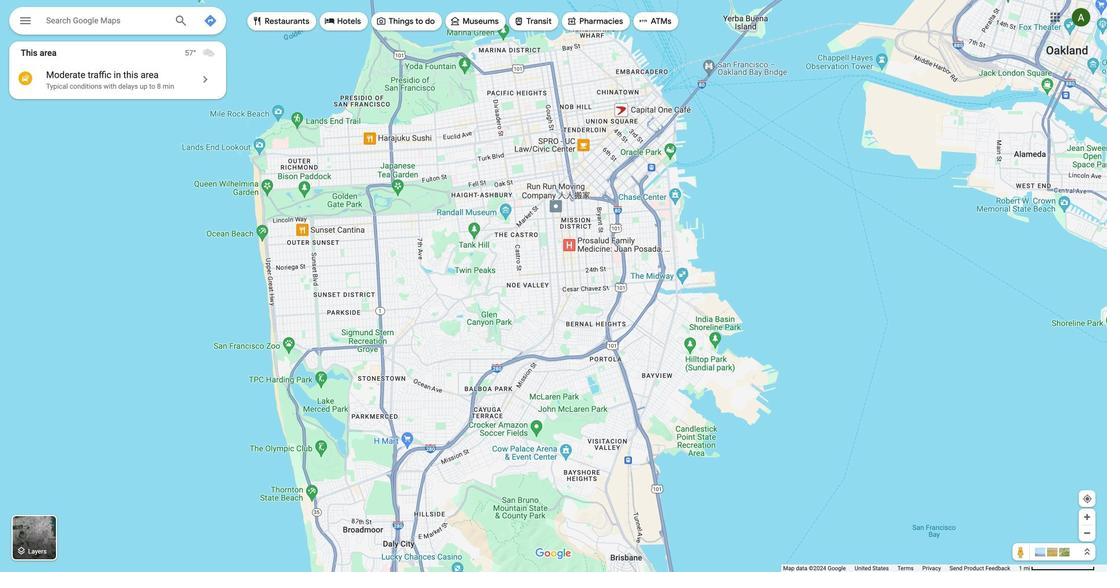 Task type: describe. For each thing, give the bounding box(es) containing it.
zoom out image
[[1083, 530, 1092, 538]]

none field inside search google maps field
[[46, 13, 165, 27]]

show street view coverage image
[[1013, 544, 1030, 561]]

Search Google Maps field
[[9, 7, 226, 38]]

none search field inside 'google maps' element
[[9, 7, 226, 38]]

show your location image
[[1083, 494, 1093, 505]]

google account: augustus odena  
(augustus@adept.ai) image
[[1072, 8, 1091, 27]]



Task type: vqa. For each thing, say whether or not it's contained in the screenshot.
Google Maps element
yes



Task type: locate. For each thing, give the bounding box(es) containing it.
zoom in image
[[1083, 513, 1092, 522]]

cloudy image
[[202, 46, 216, 60]]

this area region
[[9, 42, 226, 99]]

None field
[[46, 13, 165, 27]]

None search field
[[9, 7, 226, 38]]

google maps element
[[0, 0, 1108, 573]]



